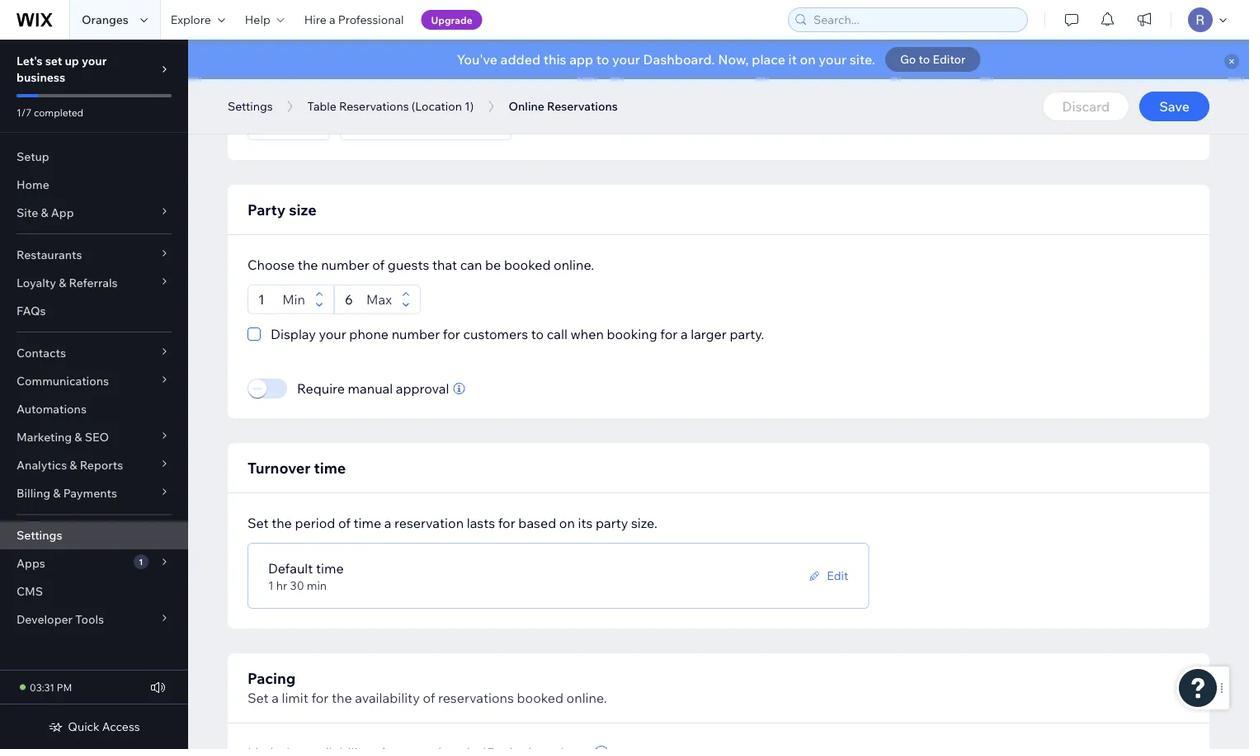 Task type: vqa. For each thing, say whether or not it's contained in the screenshot.
The Payment Methods link
no



Task type: locate. For each thing, give the bounding box(es) containing it.
require
[[297, 381, 345, 397]]

0 horizontal spatial settings
[[17, 528, 62, 543]]

1 horizontal spatial number
[[392, 326, 440, 343]]

2 vertical spatial time
[[316, 560, 344, 577]]

2 reservations from the left
[[547, 99, 618, 113]]

1 horizontal spatial on
[[800, 51, 816, 68]]

you've added this app to your dashboard. now, place it on your site. alert
[[188, 40, 1250, 79]]

to right go on the right top
[[919, 52, 930, 66]]

1 horizontal spatial 1
[[268, 579, 274, 593]]

cms link
[[0, 578, 188, 606]]

restaurants
[[17, 248, 82, 262]]

customers
[[463, 326, 528, 343]]

size
[[289, 200, 317, 219]]

1 horizontal spatial settings
[[228, 99, 273, 113]]

larger
[[691, 326, 727, 343]]

home link
[[0, 171, 188, 199]]

analytics & reports button
[[0, 452, 188, 480]]

on right it
[[800, 51, 816, 68]]

your right up
[[82, 54, 107, 68]]

settings inside settings link
[[17, 528, 62, 543]]

& for analytics
[[70, 458, 77, 473]]

settings left long
[[228, 99, 273, 113]]

now,
[[718, 51, 749, 68]]

party
[[596, 515, 628, 532]]

your
[[613, 51, 641, 68], [819, 51, 847, 68], [82, 54, 107, 68], [319, 326, 346, 343]]

for right limit
[[312, 690, 329, 707]]

1 horizontal spatial the
[[298, 257, 318, 273]]

of
[[373, 257, 385, 273], [338, 515, 351, 532], [423, 690, 435, 707]]

0 vertical spatial 1
[[139, 557, 143, 567]]

1 horizontal spatial guests
[[498, 83, 539, 99]]

on inside you've added this app to your dashboard. now, place it on your site. alert
[[800, 51, 816, 68]]

number
[[321, 257, 370, 273], [392, 326, 440, 343]]

2 vertical spatial of
[[423, 690, 435, 707]]

1 left hr at left
[[268, 579, 274, 593]]

booked
[[504, 257, 551, 273], [517, 690, 564, 707]]

can left be
[[460, 257, 482, 273]]

that
[[432, 257, 457, 273]]

0 vertical spatial booked
[[504, 257, 551, 273]]

Display your phone number for customers to call when booking for a larger party. checkbox
[[248, 324, 765, 344]]

apps
[[17, 556, 45, 571]]

the left availability
[[332, 690, 352, 707]]

payments
[[63, 486, 117, 501]]

save button
[[1140, 92, 1210, 121]]

reservations right table
[[339, 99, 409, 113]]

number up the max
[[321, 257, 370, 273]]

time for default time 1 hr 30 min
[[316, 560, 344, 577]]

booked right be
[[504, 257, 551, 273]]

0 vertical spatial time
[[314, 459, 346, 477]]

0 horizontal spatial the
[[272, 515, 292, 532]]

communications button
[[0, 367, 188, 395]]

size.
[[631, 515, 658, 532]]

&
[[41, 206, 48, 220], [59, 276, 66, 290], [75, 430, 82, 445], [70, 458, 77, 473], [53, 486, 61, 501]]

starts
[[435, 83, 470, 99]]

referrals
[[69, 276, 118, 290]]

1 vertical spatial number
[[392, 326, 440, 343]]

2 vertical spatial the
[[332, 690, 352, 707]]

for
[[443, 326, 460, 343], [661, 326, 678, 343], [498, 515, 516, 532], [312, 690, 329, 707]]

can inside advanced notice how long before a reservation starts can guests book a table online?
[[473, 83, 495, 99]]

quick access
[[68, 720, 140, 734]]

set up default
[[248, 515, 269, 532]]

reservation for starts
[[362, 83, 432, 99]]

1 set from the top
[[248, 515, 269, 532]]

the left the period
[[272, 515, 292, 532]]

1 vertical spatial of
[[338, 515, 351, 532]]

0 vertical spatial the
[[298, 257, 318, 273]]

settings for settings link
[[17, 528, 62, 543]]

2 horizontal spatial to
[[919, 52, 930, 66]]

set the period of time a reservation lasts for based on its party size.
[[248, 515, 658, 532]]

faqs
[[17, 304, 46, 318]]

Search... field
[[809, 8, 1023, 31]]

of up the max
[[373, 257, 385, 273]]

1 vertical spatial 1
[[268, 579, 274, 593]]

notice
[[314, 63, 354, 79]]

2 horizontal spatial the
[[332, 690, 352, 707]]

& inside popup button
[[41, 206, 48, 220]]

help
[[245, 12, 270, 27]]

0 vertical spatial number
[[321, 257, 370, 273]]

party.
[[730, 326, 765, 343]]

guests down added
[[498, 83, 539, 99]]

your left phone
[[319, 326, 346, 343]]

on for your
[[800, 51, 816, 68]]

reservations
[[339, 99, 409, 113], [547, 99, 618, 113]]

& inside popup button
[[70, 458, 77, 473]]

to left call
[[531, 326, 544, 343]]

0 horizontal spatial to
[[531, 326, 544, 343]]

& left "seo"
[[75, 430, 82, 445]]

developer tools button
[[0, 606, 188, 634]]

quick
[[68, 720, 100, 734]]

party size
[[248, 200, 317, 219]]

1 vertical spatial set
[[248, 690, 269, 707]]

the
[[298, 257, 318, 273], [272, 515, 292, 532], [332, 690, 352, 707]]

set inside pacing set a limit for the availability of reservations booked online.
[[248, 690, 269, 707]]

reservations
[[438, 690, 514, 707]]

& right billing
[[53, 486, 61, 501]]

to
[[597, 51, 610, 68], [919, 52, 930, 66], [531, 326, 544, 343]]

how
[[248, 83, 276, 99]]

booked right reservations at the bottom of the page
[[517, 690, 564, 707]]

& for site
[[41, 206, 48, 220]]

1 horizontal spatial of
[[373, 257, 385, 273]]

& for billing
[[53, 486, 61, 501]]

business
[[17, 70, 65, 85]]

0 horizontal spatial number
[[321, 257, 370, 273]]

edit
[[827, 569, 849, 583]]

the right the choose
[[298, 257, 318, 273]]

0 horizontal spatial reservations
[[339, 99, 409, 113]]

& left reports
[[70, 458, 77, 473]]

None text field
[[253, 286, 282, 314]]

0 vertical spatial reservation
[[362, 83, 432, 99]]

0 vertical spatial of
[[373, 257, 385, 273]]

reservation left starts
[[362, 83, 432, 99]]

place
[[752, 51, 786, 68]]

time right the period
[[354, 515, 382, 532]]

0 vertical spatial on
[[800, 51, 816, 68]]

settings up apps
[[17, 528, 62, 543]]

of for number
[[373, 257, 385, 273]]

a right 'before'
[[352, 83, 359, 99]]

can right starts
[[473, 83, 495, 99]]

guests left "that"
[[388, 257, 429, 273]]

1 vertical spatial time
[[354, 515, 382, 532]]

time right turnover
[[314, 459, 346, 477]]

& for marketing
[[75, 430, 82, 445]]

to inside button
[[919, 52, 930, 66]]

1 horizontal spatial reservations
[[547, 99, 618, 113]]

settings for the "settings" button
[[228, 99, 273, 113]]

& right loyalty
[[59, 276, 66, 290]]

settings button
[[220, 94, 281, 119]]

2 horizontal spatial of
[[423, 690, 435, 707]]

before
[[309, 83, 349, 99]]

& right site
[[41, 206, 48, 220]]

your inside 'option'
[[319, 326, 346, 343]]

cms
[[17, 584, 43, 599]]

you've added this app to your dashboard. now, place it on your site.
[[457, 51, 876, 68]]

& inside dropdown button
[[53, 486, 61, 501]]

0 vertical spatial online.
[[554, 257, 594, 273]]

2 set from the top
[[248, 690, 269, 707]]

online. inside pacing set a limit for the availability of reservations booked online.
[[567, 690, 607, 707]]

reservations inside button
[[547, 99, 618, 113]]

home
[[17, 177, 49, 192]]

site & app button
[[0, 199, 188, 227]]

0 vertical spatial set
[[248, 515, 269, 532]]

0 horizontal spatial guests
[[388, 257, 429, 273]]

of right the period
[[338, 515, 351, 532]]

settings inside the "settings" button
[[228, 99, 273, 113]]

save
[[1160, 98, 1190, 115]]

reservations inside "button"
[[339, 99, 409, 113]]

0 horizontal spatial 1
[[139, 557, 143, 567]]

editor
[[933, 52, 966, 66]]

go to editor button
[[886, 47, 981, 72]]

None text field
[[253, 111, 306, 140], [340, 286, 367, 314], [253, 111, 306, 140], [340, 286, 367, 314]]

let's
[[17, 54, 43, 68]]

reservation inside advanced notice how long before a reservation starts can guests book a table online?
[[362, 83, 432, 99]]

booking
[[607, 326, 658, 343]]

app
[[51, 206, 74, 220]]

0 horizontal spatial on
[[559, 515, 575, 532]]

reservation left lasts
[[395, 515, 464, 532]]

analytics
[[17, 458, 67, 473]]

time inside default time 1 hr 30 min
[[316, 560, 344, 577]]

0 vertical spatial settings
[[228, 99, 273, 113]]

display your phone number for customers to call when booking for a larger party.
[[271, 326, 765, 343]]

1 vertical spatial online.
[[567, 690, 607, 707]]

choose the number of guests that can be booked online.
[[248, 257, 594, 273]]

1 vertical spatial the
[[272, 515, 292, 532]]

settings
[[228, 99, 273, 113], [17, 528, 62, 543]]

1 vertical spatial settings
[[17, 528, 62, 543]]

your up online?
[[613, 51, 641, 68]]

0 vertical spatial can
[[473, 83, 495, 99]]

1 inside sidebar element
[[139, 557, 143, 567]]

its
[[578, 515, 593, 532]]

of inside pacing set a limit for the availability of reservations booked online.
[[423, 690, 435, 707]]

of right availability
[[423, 690, 435, 707]]

1 vertical spatial reservation
[[395, 515, 464, 532]]

1 down settings link
[[139, 557, 143, 567]]

site.
[[850, 51, 876, 68]]

0 vertical spatial guests
[[498, 83, 539, 99]]

based
[[519, 515, 557, 532]]

guests inside advanced notice how long before a reservation starts can guests book a table online?
[[498, 83, 539, 99]]

reservations down app
[[547, 99, 618, 113]]

1 vertical spatial booked
[[517, 690, 564, 707]]

settings link
[[0, 522, 188, 550]]

on left its
[[559, 515, 575, 532]]

app
[[570, 51, 594, 68]]

for right lasts
[[498, 515, 516, 532]]

1 vertical spatial on
[[559, 515, 575, 532]]

reservation
[[362, 83, 432, 99], [395, 515, 464, 532]]

pm
[[57, 681, 72, 694]]

table reservations (location 1) button
[[299, 94, 482, 119]]

automations
[[17, 402, 87, 416]]

03:31
[[30, 681, 55, 694]]

go
[[900, 52, 917, 66]]

guests
[[498, 83, 539, 99], [388, 257, 429, 273]]

a left larger
[[681, 326, 688, 343]]

set down pacing
[[248, 690, 269, 707]]

setup
[[17, 149, 49, 164]]

a left limit
[[272, 690, 279, 707]]

access
[[102, 720, 140, 734]]

1 reservations from the left
[[339, 99, 409, 113]]

time up min
[[316, 560, 344, 577]]

to right app
[[597, 51, 610, 68]]

None field
[[346, 111, 488, 140]]

0 horizontal spatial of
[[338, 515, 351, 532]]

number right phone
[[392, 326, 440, 343]]



Task type: describe. For each thing, give the bounding box(es) containing it.
a right book
[[577, 83, 584, 99]]

the inside pacing set a limit for the availability of reservations booked online.
[[332, 690, 352, 707]]

your left site.
[[819, 51, 847, 68]]

book
[[542, 83, 574, 99]]

up
[[65, 54, 79, 68]]

explore
[[171, 12, 211, 27]]

loyalty
[[17, 276, 56, 290]]

a inside 'option'
[[681, 326, 688, 343]]

1 vertical spatial can
[[460, 257, 482, 273]]

edit button
[[808, 569, 849, 584]]

billing & payments
[[17, 486, 117, 501]]

display
[[271, 326, 316, 343]]

long
[[279, 83, 306, 99]]

setup link
[[0, 143, 188, 171]]

limit
[[282, 690, 309, 707]]

max
[[367, 291, 392, 308]]

marketing & seo
[[17, 430, 109, 445]]

min
[[282, 291, 305, 308]]

turnover time
[[248, 459, 346, 477]]

table
[[308, 99, 337, 113]]

upgrade button
[[421, 10, 483, 30]]

approval
[[396, 381, 449, 397]]

professional
[[338, 12, 404, 27]]

hire
[[304, 12, 327, 27]]

hire a professional link
[[294, 0, 414, 40]]

reservations for online
[[547, 99, 618, 113]]

online
[[509, 99, 545, 113]]

billing & payments button
[[0, 480, 188, 508]]

booked inside pacing set a limit for the availability of reservations booked online.
[[517, 690, 564, 707]]

for right "booking"
[[661, 326, 678, 343]]

online reservations
[[509, 99, 618, 113]]

1 inside default time 1 hr 30 min
[[268, 579, 274, 593]]

developer
[[17, 612, 73, 627]]

require manual approval
[[297, 381, 449, 397]]

on for its
[[559, 515, 575, 532]]

quick access button
[[48, 720, 140, 735]]

the for choose
[[298, 257, 318, 273]]

added
[[501, 51, 541, 68]]

1 horizontal spatial to
[[597, 51, 610, 68]]

billing
[[17, 486, 50, 501]]

(location
[[412, 99, 462, 113]]

hire a professional
[[304, 12, 404, 27]]

tools
[[75, 612, 104, 627]]

call
[[547, 326, 568, 343]]

your inside 'let's set up your business'
[[82, 54, 107, 68]]

help button
[[235, 0, 294, 40]]

marketing
[[17, 430, 72, 445]]

let's set up your business
[[17, 54, 107, 85]]

contacts
[[17, 346, 66, 360]]

a inside pacing set a limit for the availability of reservations booked online.
[[272, 690, 279, 707]]

site
[[17, 206, 38, 220]]

reports
[[80, 458, 123, 473]]

contacts button
[[0, 339, 188, 367]]

for left customers
[[443, 326, 460, 343]]

reservations for table
[[339, 99, 409, 113]]

dashboard.
[[643, 51, 715, 68]]

& for loyalty
[[59, 276, 66, 290]]

pacing
[[248, 669, 296, 688]]

faqs link
[[0, 297, 188, 325]]

number inside 'option'
[[392, 326, 440, 343]]

seo
[[85, 430, 109, 445]]

automations link
[[0, 395, 188, 423]]

a right hire on the top of the page
[[329, 12, 336, 27]]

party
[[248, 200, 286, 219]]

completed
[[34, 106, 83, 118]]

default time 1 hr 30 min
[[268, 560, 344, 593]]

reservation for lasts
[[395, 515, 464, 532]]

1/7
[[17, 106, 32, 118]]

turnover
[[248, 459, 311, 477]]

go to editor
[[900, 52, 966, 66]]

advanced notice how long before a reservation starts can guests book a table online?
[[248, 63, 665, 99]]

table reservations (location 1)
[[308, 99, 474, 113]]

min
[[307, 579, 327, 593]]

1)
[[465, 99, 474, 113]]

for inside pacing set a limit for the availability of reservations booked online.
[[312, 690, 329, 707]]

oranges
[[82, 12, 129, 27]]

to inside 'option'
[[531, 326, 544, 343]]

be
[[485, 257, 501, 273]]

1 vertical spatial guests
[[388, 257, 429, 273]]

set
[[45, 54, 62, 68]]

sidebar element
[[0, 40, 188, 750]]

hr
[[276, 579, 288, 593]]

period
[[295, 515, 335, 532]]

time for turnover time
[[314, 459, 346, 477]]

of for period
[[338, 515, 351, 532]]

a right the period
[[384, 515, 392, 532]]

the for set
[[272, 515, 292, 532]]

site & app
[[17, 206, 74, 220]]

when
[[571, 326, 604, 343]]

online reservations button
[[501, 94, 626, 119]]

marketing & seo button
[[0, 423, 188, 452]]

manual
[[348, 381, 393, 397]]

lasts
[[467, 515, 495, 532]]

communications
[[17, 374, 109, 388]]

you've
[[457, 51, 498, 68]]



